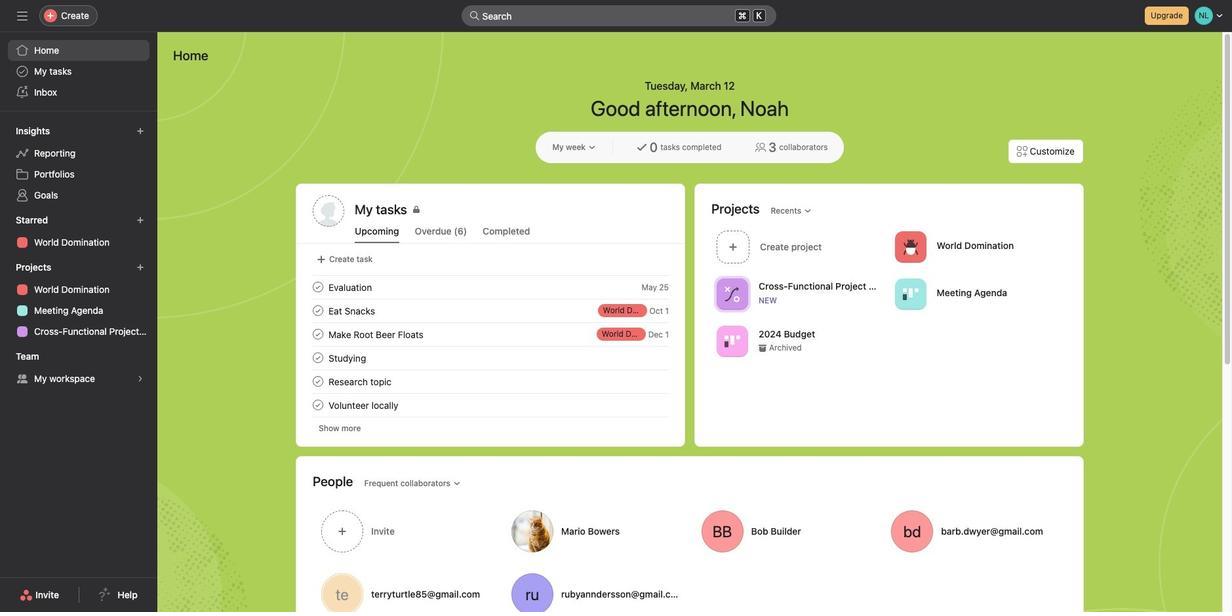 Task type: vqa. For each thing, say whether or not it's contained in the screenshot.
Custom field link
no



Task type: describe. For each thing, give the bounding box(es) containing it.
teams element
[[0, 345, 157, 392]]

mark complete image for third mark complete checkbox from the bottom
[[310, 279, 326, 295]]

bug image
[[903, 239, 919, 255]]

add profile photo image
[[313, 195, 344, 227]]

board image
[[903, 286, 919, 302]]

prominent image
[[469, 10, 480, 21]]

mark complete image for first mark complete option from the bottom of the page
[[310, 398, 326, 413]]

see details, my workspace image
[[136, 375, 144, 383]]

hide sidebar image
[[17, 10, 28, 21]]

Search tasks, projects, and more text field
[[462, 5, 776, 26]]

2 mark complete checkbox from the top
[[310, 350, 326, 366]]

mark complete image for 3rd mark complete checkbox from the top of the page
[[310, 374, 326, 390]]

2 mark complete checkbox from the top
[[310, 303, 326, 319]]

global element
[[0, 32, 157, 111]]

board image
[[725, 334, 741, 349]]



Task type: locate. For each thing, give the bounding box(es) containing it.
new insights image
[[136, 127, 144, 135]]

Mark complete checkbox
[[310, 279, 326, 295], [310, 303, 326, 319], [310, 374, 326, 390]]

2 vertical spatial mark complete checkbox
[[310, 374, 326, 390]]

1 mark complete checkbox from the top
[[310, 279, 326, 295]]

2 vertical spatial mark complete checkbox
[[310, 398, 326, 413]]

starred element
[[0, 209, 157, 256]]

new project or portfolio image
[[136, 264, 144, 272]]

1 mark complete checkbox from the top
[[310, 327, 326, 342]]

None field
[[462, 5, 776, 26]]

add items to starred image
[[136, 216, 144, 224]]

1 mark complete image from the top
[[310, 279, 326, 295]]

insights element
[[0, 119, 157, 209]]

3 mark complete checkbox from the top
[[310, 398, 326, 413]]

0 vertical spatial mark complete image
[[310, 303, 326, 319]]

2 mark complete image from the top
[[310, 350, 326, 366]]

0 vertical spatial mark complete checkbox
[[310, 327, 326, 342]]

mark complete image
[[310, 279, 326, 295], [310, 327, 326, 342], [310, 374, 326, 390], [310, 398, 326, 413]]

4 mark complete image from the top
[[310, 398, 326, 413]]

1 vertical spatial mark complete checkbox
[[310, 303, 326, 319]]

projects element
[[0, 256, 157, 345]]

0 vertical spatial mark complete checkbox
[[310, 279, 326, 295]]

Mark complete checkbox
[[310, 327, 326, 342], [310, 350, 326, 366], [310, 398, 326, 413]]

3 mark complete image from the top
[[310, 374, 326, 390]]

1 vertical spatial mark complete checkbox
[[310, 350, 326, 366]]

mark complete image for 3rd mark complete option from the bottom
[[310, 327, 326, 342]]

1 vertical spatial mark complete image
[[310, 350, 326, 366]]

line_and_symbols image
[[725, 286, 741, 302]]

mark complete image
[[310, 303, 326, 319], [310, 350, 326, 366]]

2 mark complete image from the top
[[310, 327, 326, 342]]

1 mark complete image from the top
[[310, 303, 326, 319]]

3 mark complete checkbox from the top
[[310, 374, 326, 390]]



